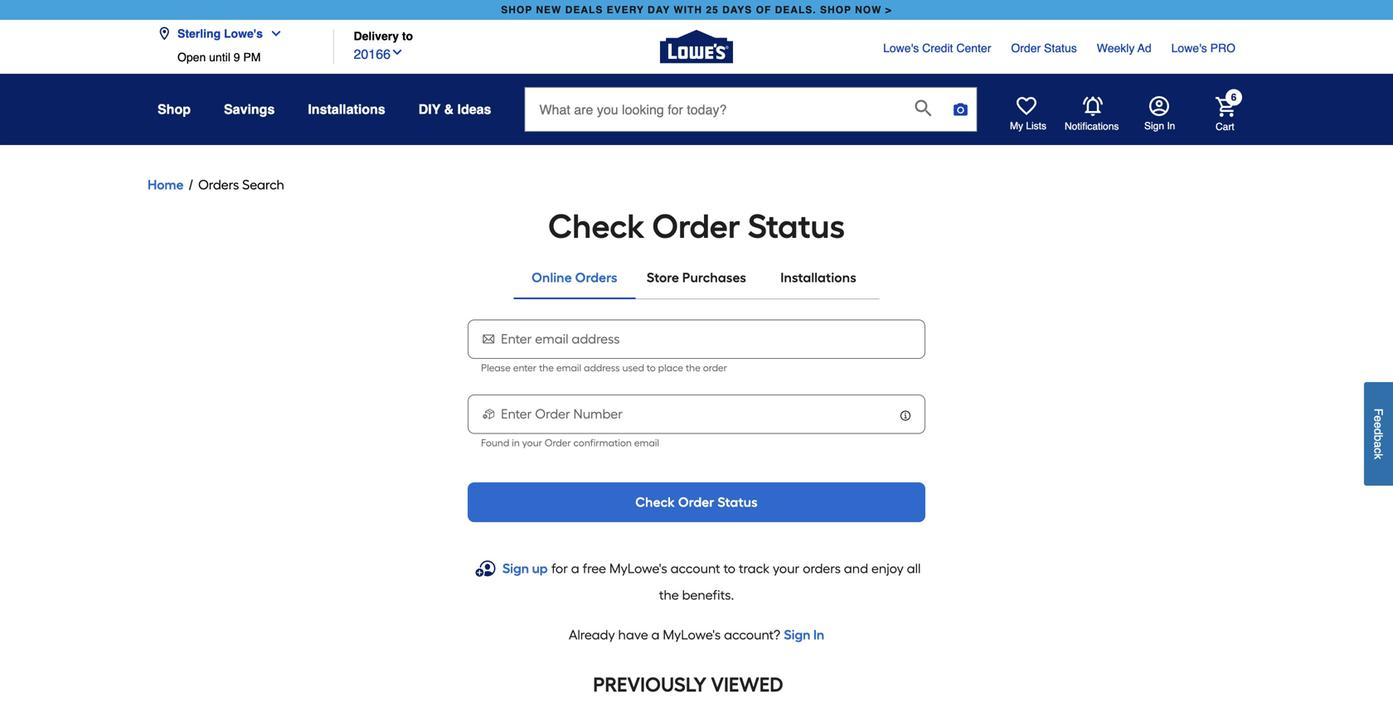 Task type: vqa. For each thing, say whether or not it's contained in the screenshot.
INSTALL
no



Task type: describe. For each thing, give the bounding box(es) containing it.
search image
[[915, 100, 932, 116]]

in inside button
[[1167, 120, 1176, 132]]

deals
[[565, 4, 603, 16]]

delivery
[[354, 29, 399, 43]]

of
[[756, 4, 772, 16]]

free
[[583, 561, 606, 577]]

please enter the email address used to place the order
[[481, 362, 727, 374]]

home
[[148, 177, 184, 193]]

diy & ideas button
[[419, 95, 491, 124]]

center
[[957, 41, 992, 55]]

with
[[674, 4, 703, 16]]

k
[[1372, 454, 1386, 460]]

a inside button
[[1372, 442, 1386, 448]]

store
[[647, 270, 679, 286]]

lowe's home improvement account image
[[1150, 96, 1170, 116]]

notifications
[[1065, 120, 1119, 132]]

1 horizontal spatial orders
[[575, 270, 618, 286]]

in
[[512, 437, 520, 449]]

for
[[552, 561, 568, 577]]

shop new deals every day with 25 days of deals. shop now > link
[[498, 0, 896, 20]]

my lists
[[1010, 120, 1047, 132]]

check order status inside button
[[636, 495, 758, 511]]

2 e from the top
[[1372, 422, 1386, 429]]

order inside check order status button
[[678, 495, 715, 511]]

previously viewed
[[593, 673, 784, 697]]

>
[[886, 4, 892, 16]]

order right center
[[1011, 41, 1041, 55]]

order
[[703, 362, 727, 374]]

1 vertical spatial to
[[647, 362, 656, 374]]

lowe's home improvement notification center image
[[1083, 96, 1103, 116]]

pm
[[243, 51, 261, 64]]

online orders
[[532, 270, 618, 286]]

previously viewed heading
[[148, 669, 1229, 702]]

1 vertical spatial mylowe's
[[663, 628, 721, 643]]

to inside sign up for a free mylowe's account to track your orders and enjoy all the benefits.
[[724, 561, 736, 577]]

1 vertical spatial status
[[748, 207, 845, 246]]

20166 button
[[354, 43, 404, 64]]

diy
[[419, 102, 441, 117]]

shop
[[158, 102, 191, 117]]

order up store purchases
[[652, 207, 741, 246]]

weekly ad
[[1097, 41, 1152, 55]]

shop new deals every day with 25 days of deals. shop now >
[[501, 4, 892, 16]]

enter
[[513, 362, 537, 374]]

delivery to
[[354, 29, 413, 43]]

and
[[844, 561, 869, 577]]

my
[[1010, 120, 1024, 132]]

0 horizontal spatial your
[[522, 437, 542, 449]]

1 shop from the left
[[501, 4, 533, 16]]

new
[[536, 4, 562, 16]]

shop button
[[158, 95, 191, 124]]

sign in link
[[784, 625, 825, 645]]

weekly ad link
[[1097, 40, 1152, 56]]

up
[[532, 561, 548, 577]]

viewed
[[711, 673, 784, 697]]

email outlined image
[[481, 331, 497, 348]]

cart
[[1216, 121, 1235, 133]]

sign up link
[[503, 559, 548, 579]]

b
[[1372, 435, 1386, 442]]

online
[[532, 270, 572, 286]]

sterling lowe's button
[[158, 17, 289, 51]]

0 vertical spatial check order status
[[548, 207, 845, 246]]

weekly
[[1097, 41, 1135, 55]]

0 horizontal spatial orders
[[198, 177, 239, 193]]

lowe's pro link
[[1172, 40, 1236, 56]]

benefits.
[[682, 588, 734, 603]]

20166
[[354, 46, 391, 62]]

camera image
[[953, 101, 969, 118]]

1 horizontal spatial a
[[652, 628, 660, 643]]

f e e d b a c k button
[[1365, 383, 1394, 486]]

f e e d b a c k
[[1372, 409, 1386, 460]]

ideas
[[458, 102, 491, 117]]

order status link
[[1011, 40, 1077, 56]]

account
[[671, 561, 720, 577]]

host outlined image
[[481, 406, 497, 423]]

status inside button
[[718, 495, 758, 511]]

Search Query text field
[[525, 88, 902, 131]]

1 vertical spatial in
[[814, 628, 825, 643]]

orders search button
[[198, 175, 284, 195]]

sign for sign in
[[1145, 120, 1165, 132]]

my lists link
[[1010, 96, 1047, 133]]

have
[[618, 628, 648, 643]]



Task type: locate. For each thing, give the bounding box(es) containing it.
to up chevron down icon
[[402, 29, 413, 43]]

lowe's inside button
[[224, 27, 263, 40]]

savings button
[[224, 95, 275, 124]]

installations button for savings
[[308, 95, 385, 124]]

the
[[539, 362, 554, 374], [686, 362, 701, 374], [659, 588, 679, 603]]

track
[[739, 561, 770, 577]]

1 vertical spatial a
[[571, 561, 580, 577]]

diy & ideas
[[419, 102, 491, 117]]

1 horizontal spatial lowe's
[[883, 41, 919, 55]]

your inside sign up for a free mylowe's account to track your orders and enjoy all the benefits.
[[773, 561, 800, 577]]

found in your order confirmation email
[[481, 437, 659, 449]]

a up k
[[1372, 442, 1386, 448]]

a
[[1372, 442, 1386, 448], [571, 561, 580, 577], [652, 628, 660, 643]]

to left track
[[724, 561, 736, 577]]

lists
[[1026, 120, 1047, 132]]

0 horizontal spatial the
[[539, 362, 554, 374]]

sign inside sign up for a free mylowe's account to track your orders and enjoy all the benefits.
[[503, 561, 529, 577]]

0 horizontal spatial installations
[[308, 102, 385, 117]]

check
[[548, 207, 645, 246], [636, 495, 675, 511]]

used
[[623, 362, 644, 374]]

0 horizontal spatial installations button
[[308, 95, 385, 124]]

1 vertical spatial your
[[773, 561, 800, 577]]

0 horizontal spatial lowe's
[[224, 27, 263, 40]]

1 horizontal spatial your
[[773, 561, 800, 577]]

email right 'confirmation'
[[634, 437, 659, 449]]

orders search
[[198, 177, 284, 193]]

check order status up store purchases
[[548, 207, 845, 246]]

confirmation
[[574, 437, 632, 449]]

store purchases
[[647, 270, 747, 286]]

sterling lowe's
[[178, 27, 263, 40]]

installations inside installations button
[[781, 270, 857, 286]]

status
[[1044, 41, 1077, 55], [748, 207, 845, 246], [718, 495, 758, 511]]

1 vertical spatial check
[[636, 495, 675, 511]]

already
[[569, 628, 615, 643]]

the right enter
[[539, 362, 554, 374]]

1 horizontal spatial email
[[634, 437, 659, 449]]

orders left search
[[198, 177, 239, 193]]

d
[[1372, 429, 1386, 435]]

2 horizontal spatial to
[[724, 561, 736, 577]]

1 horizontal spatial sign
[[784, 628, 811, 643]]

online orders button
[[514, 258, 636, 298]]

lowe's
[[224, 27, 263, 40], [883, 41, 919, 55], [1172, 41, 1208, 55]]

2 horizontal spatial the
[[686, 362, 701, 374]]

sign left up
[[503, 561, 529, 577]]

until
[[209, 51, 230, 64]]

chevron down image
[[391, 46, 404, 59]]

f
[[1372, 409, 1386, 416]]

in down lowe's home improvement account 'icon' on the top
[[1167, 120, 1176, 132]]

0 horizontal spatial in
[[814, 628, 825, 643]]

2 horizontal spatial lowe's
[[1172, 41, 1208, 55]]

0 horizontal spatial to
[[402, 29, 413, 43]]

1 vertical spatial orders
[[575, 270, 618, 286]]

check order status button
[[468, 483, 926, 523]]

check up account
[[636, 495, 675, 511]]

lowe's home improvement lists image
[[1017, 96, 1037, 116]]

place
[[658, 362, 683, 374]]

a right for
[[571, 561, 580, 577]]

mylowe's right the "free"
[[610, 561, 668, 577]]

open until 9 pm
[[178, 51, 261, 64]]

1 horizontal spatial installations button
[[758, 258, 880, 298]]

0 vertical spatial in
[[1167, 120, 1176, 132]]

your right in
[[522, 437, 542, 449]]

9
[[234, 51, 240, 64]]

please
[[481, 362, 511, 374]]

installations for savings
[[308, 102, 385, 117]]

2 horizontal spatial sign
[[1145, 120, 1165, 132]]

the left order
[[686, 362, 701, 374]]

now
[[855, 4, 882, 16]]

0 vertical spatial check
[[548, 207, 645, 246]]

e up 'd'
[[1372, 416, 1386, 422]]

6
[[1232, 92, 1237, 103]]

day
[[648, 4, 670, 16]]

address
[[584, 362, 620, 374]]

lowe's home improvement cart image
[[1216, 97, 1236, 117]]

info outlined image
[[899, 409, 912, 423]]

lowe's up 9
[[224, 27, 263, 40]]

0 horizontal spatial email
[[556, 362, 582, 374]]

1 vertical spatial email
[[634, 437, 659, 449]]

sign up for a free mylowe's account to track your orders and enjoy all the benefits.
[[503, 561, 921, 603]]

savings
[[224, 102, 275, 117]]

1 horizontal spatial to
[[647, 362, 656, 374]]

2 vertical spatial to
[[724, 561, 736, 577]]

2 vertical spatial status
[[718, 495, 758, 511]]

order right in
[[545, 437, 571, 449]]

ad
[[1138, 41, 1152, 55]]

enjoy
[[872, 561, 904, 577]]

1 vertical spatial check order status
[[636, 495, 758, 511]]

e
[[1372, 416, 1386, 422], [1372, 422, 1386, 429]]

0 horizontal spatial shop
[[501, 4, 533, 16]]

2 shop from the left
[[820, 4, 852, 16]]

0 vertical spatial installations button
[[308, 95, 385, 124]]

0 vertical spatial orders
[[198, 177, 239, 193]]

1 horizontal spatial the
[[659, 588, 679, 603]]

lowe's home improvement logo image
[[660, 10, 733, 83]]

your right track
[[773, 561, 800, 577]]

to right the used
[[647, 362, 656, 374]]

0 vertical spatial your
[[522, 437, 542, 449]]

in down "orders"
[[814, 628, 825, 643]]

sign in button
[[1145, 96, 1176, 133]]

purchases
[[683, 270, 747, 286]]

0 vertical spatial email
[[556, 362, 582, 374]]

lowe's credit center link
[[883, 40, 992, 56]]

1 e from the top
[[1372, 416, 1386, 422]]

installations button for store purchases
[[758, 258, 880, 298]]

2 vertical spatial sign
[[784, 628, 811, 643]]

lowe's pro
[[1172, 41, 1236, 55]]

order up account
[[678, 495, 715, 511]]

0 vertical spatial installations
[[308, 102, 385, 117]]

0 vertical spatial status
[[1044, 41, 1077, 55]]

the inside sign up for a free mylowe's account to track your orders and enjoy all the benefits.
[[659, 588, 679, 603]]

store purchases button
[[636, 258, 758, 298]]

orders
[[803, 561, 841, 577]]

0 vertical spatial a
[[1372, 442, 1386, 448]]

2 horizontal spatial a
[[1372, 442, 1386, 448]]

e up b
[[1372, 422, 1386, 429]]

credit
[[922, 41, 953, 55]]

1 horizontal spatial shop
[[820, 4, 852, 16]]

sign in
[[1145, 120, 1176, 132]]

&
[[444, 102, 454, 117]]

email left address
[[556, 362, 582, 374]]

days
[[723, 4, 753, 16]]

orders
[[198, 177, 239, 193], [575, 270, 618, 286]]

sign right the account?
[[784, 628, 811, 643]]

mylowe's inside sign up for a free mylowe's account to track your orders and enjoy all the benefits.
[[610, 561, 668, 577]]

location image
[[158, 27, 171, 40]]

open
[[178, 51, 206, 64]]

shop left the new on the top of page
[[501, 4, 533, 16]]

check up online orders
[[548, 207, 645, 246]]

found
[[481, 437, 510, 449]]

the down account
[[659, 588, 679, 603]]

check order status
[[548, 207, 845, 246], [636, 495, 758, 511]]

every
[[607, 4, 644, 16]]

c
[[1372, 448, 1386, 454]]

lowe's for lowe's pro
[[1172, 41, 1208, 55]]

installations for store purchases
[[781, 270, 857, 286]]

shop
[[501, 4, 533, 16], [820, 4, 852, 16]]

search
[[242, 177, 284, 193]]

1 horizontal spatial installations
[[781, 270, 857, 286]]

already have a mylowe's account? sign in
[[569, 628, 825, 643]]

lowe's left pro
[[1172, 41, 1208, 55]]

0 vertical spatial to
[[402, 29, 413, 43]]

order
[[1011, 41, 1041, 55], [652, 207, 741, 246], [545, 437, 571, 449], [678, 495, 715, 511]]

deals.
[[775, 4, 817, 16]]

sign down lowe's home improvement account 'icon' on the top
[[1145, 120, 1165, 132]]

sterling
[[178, 27, 221, 40]]

shop left now
[[820, 4, 852, 16]]

None search field
[[525, 87, 978, 147]]

orders right "online"
[[575, 270, 618, 286]]

installations
[[308, 102, 385, 117], [781, 270, 857, 286]]

1 horizontal spatial in
[[1167, 120, 1176, 132]]

a inside sign up for a free mylowe's account to track your orders and enjoy all the benefits.
[[571, 561, 580, 577]]

previously
[[593, 673, 707, 697]]

installations button
[[308, 95, 385, 124], [758, 258, 880, 298]]

check inside button
[[636, 495, 675, 511]]

home link
[[148, 175, 184, 195]]

chevron down image
[[263, 27, 283, 40]]

order status
[[1011, 41, 1077, 55]]

2 vertical spatial a
[[652, 628, 660, 643]]

0 horizontal spatial sign
[[503, 561, 529, 577]]

0 vertical spatial sign
[[1145, 120, 1165, 132]]

lowe's credit center
[[883, 41, 992, 55]]

sign inside button
[[1145, 120, 1165, 132]]

1 vertical spatial installations button
[[758, 258, 880, 298]]

account?
[[724, 628, 781, 643]]

mylowe's down benefits.
[[663, 628, 721, 643]]

1 vertical spatial sign
[[503, 561, 529, 577]]

a right have
[[652, 628, 660, 643]]

lowe's for lowe's credit center
[[883, 41, 919, 55]]

sign
[[1145, 120, 1165, 132], [503, 561, 529, 577], [784, 628, 811, 643]]

1 vertical spatial installations
[[781, 270, 857, 286]]

check order status up account
[[636, 495, 758, 511]]

your
[[522, 437, 542, 449], [773, 561, 800, 577]]

0 vertical spatial mylowe's
[[610, 561, 668, 577]]

25
[[706, 4, 719, 16]]

lowe's left credit
[[883, 41, 919, 55]]

0 horizontal spatial a
[[571, 561, 580, 577]]

sign for sign up for a free mylowe's account to track your orders and enjoy all the benefits.
[[503, 561, 529, 577]]



